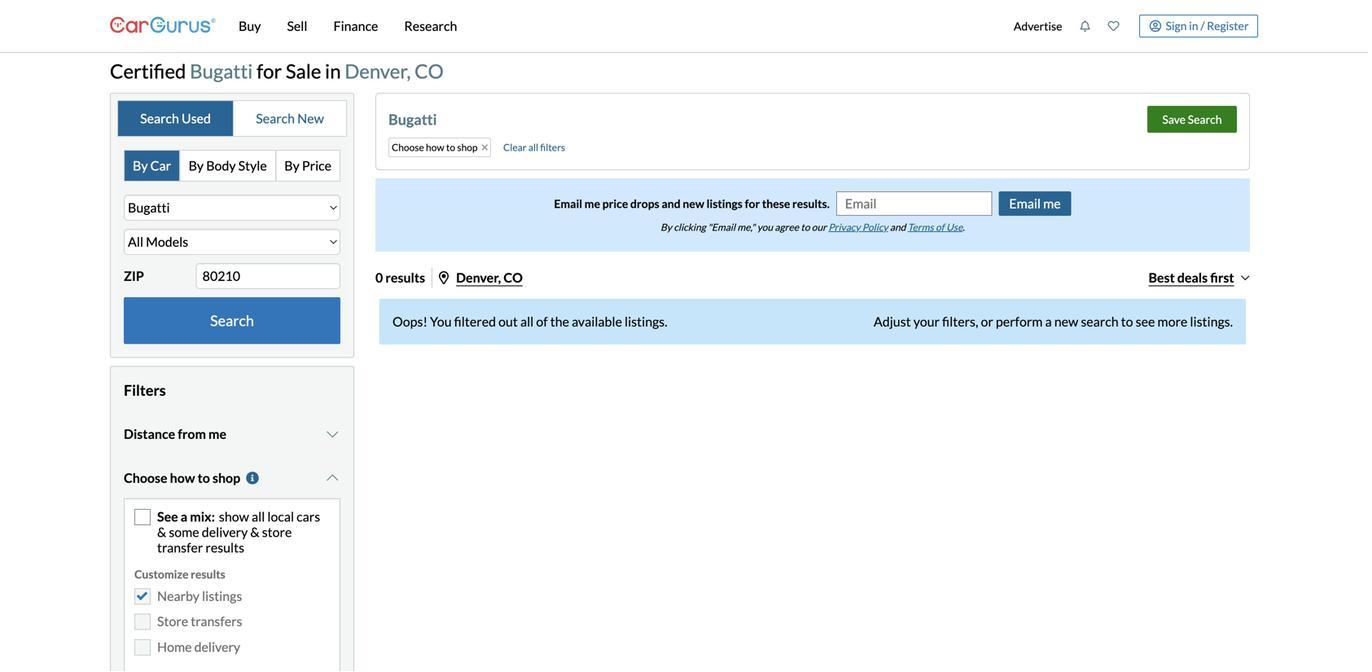 Task type: vqa. For each thing, say whether or not it's contained in the screenshot.
Look & feel 'Tab'
no



Task type: describe. For each thing, give the bounding box(es) containing it.
/
[[1201, 19, 1205, 32]]

oops!
[[393, 313, 428, 329]]

all for clear all filters
[[528, 141, 538, 153]]

ZIP telephone field
[[196, 263, 340, 289]]

times image
[[482, 143, 488, 152]]

2 & from the left
[[250, 524, 260, 540]]

certified
[[110, 59, 186, 83]]

save search
[[1163, 112, 1222, 126]]

0 vertical spatial for
[[257, 59, 282, 83]]

mix:
[[190, 509, 215, 524]]

by clicking "email me," you agree to our privacy policy and terms of use .
[[661, 221, 965, 233]]

distance
[[124, 426, 175, 442]]

store transfers
[[157, 613, 242, 629]]

agree
[[775, 221, 799, 233]]

your
[[914, 313, 940, 329]]

finance button
[[321, 0, 391, 52]]

sale
[[286, 59, 321, 83]]

filters
[[124, 381, 166, 399]]

0 horizontal spatial denver,
[[345, 59, 411, 83]]

search for search
[[210, 312, 254, 330]]

show
[[219, 509, 249, 524]]

search new
[[256, 110, 324, 126]]

to left the our on the right top of page
[[801, 221, 810, 233]]

new
[[297, 110, 324, 126]]

choose inside dropdown button
[[124, 470, 167, 486]]

sign
[[1166, 19, 1187, 32]]

in inside menu item
[[1189, 19, 1199, 32]]

cargurus logo homepage link link
[[110, 3, 216, 49]]

how inside button
[[426, 141, 444, 153]]

search for search used
[[140, 110, 179, 126]]

distance from me button
[[124, 414, 340, 454]]

results for 0 results
[[386, 269, 425, 285]]

search button
[[124, 297, 340, 344]]

1 horizontal spatial of
[[936, 221, 945, 233]]

menu containing sign in / register
[[1005, 3, 1258, 49]]

shop inside dropdown button
[[213, 470, 240, 486]]

to inside choose how to shop button
[[446, 141, 455, 153]]

nearby
[[157, 588, 200, 604]]

home delivery
[[157, 639, 240, 655]]

email me price drops and new listings for these results.
[[554, 197, 830, 210]]

price
[[302, 158, 332, 173]]

0 horizontal spatial listings
[[202, 588, 242, 604]]

1 horizontal spatial denver,
[[456, 269, 501, 285]]

clear all filters button
[[503, 141, 565, 153]]

research
[[404, 18, 457, 34]]

search for search new
[[256, 110, 295, 126]]

available
[[572, 313, 622, 329]]

1 horizontal spatial co
[[504, 269, 523, 285]]

by for by price
[[284, 158, 300, 173]]

adjust
[[874, 313, 911, 329]]

nearby listings
[[157, 588, 242, 604]]

denver, co
[[456, 269, 523, 285]]

how inside dropdown button
[[170, 470, 195, 486]]

chevron down image
[[324, 471, 340, 484]]

cargurus logo homepage link image
[[110, 3, 216, 49]]

used
[[182, 110, 211, 126]]

0 vertical spatial new
[[683, 197, 704, 210]]

customize results
[[134, 567, 225, 581]]

email me
[[1009, 195, 1061, 211]]

me for email me
[[1043, 195, 1061, 211]]

search used tab
[[118, 101, 234, 136]]

distance from me
[[124, 426, 226, 442]]

2 listings. from the left
[[1190, 313, 1233, 329]]

search used
[[140, 110, 211, 126]]

to inside choose how to shop dropdown button
[[198, 470, 210, 486]]

tab list containing search used
[[117, 100, 347, 137]]

"email
[[708, 221, 736, 233]]

0 horizontal spatial a
[[181, 509, 187, 524]]

choose inside button
[[392, 141, 424, 153]]

.
[[963, 221, 965, 233]]

privacy policy link
[[829, 221, 888, 233]]

by for by car
[[133, 158, 148, 173]]

choose how to shop button
[[124, 458, 340, 498]]

user icon image
[[1149, 20, 1162, 32]]

search new tab
[[234, 101, 346, 136]]

email me button
[[999, 191, 1072, 216]]

open notifications image
[[1080, 20, 1091, 32]]

1 listings. from the left
[[625, 313, 668, 329]]

research button
[[391, 0, 470, 52]]

sell button
[[274, 0, 321, 52]]

1 vertical spatial delivery
[[194, 639, 240, 655]]

by car tab
[[125, 151, 180, 181]]

me,"
[[737, 221, 755, 233]]

tab list containing by car
[[124, 150, 340, 181]]

drops
[[630, 197, 660, 210]]

me inside dropdown button
[[209, 426, 226, 442]]

our
[[812, 221, 827, 233]]

filters
[[540, 141, 565, 153]]

terms of use link
[[908, 221, 963, 233]]

show all local cars & some delivery & store transfer results
[[157, 509, 320, 556]]

or
[[981, 313, 993, 329]]

out
[[499, 313, 518, 329]]

1 vertical spatial and
[[890, 221, 906, 233]]

0 horizontal spatial co
[[415, 59, 444, 83]]

clicking
[[674, 221, 706, 233]]

map marker alt image
[[439, 271, 449, 284]]

denver, co button
[[439, 269, 523, 285]]

you
[[430, 313, 452, 329]]

0
[[375, 269, 383, 285]]



Task type: locate. For each thing, give the bounding box(es) containing it.
all inside show all local cars & some delivery & store transfer results
[[252, 509, 265, 524]]

0 vertical spatial in
[[1189, 19, 1199, 32]]

1 vertical spatial denver,
[[456, 269, 501, 285]]

by car
[[133, 158, 171, 173]]

search right save at the right top of the page
[[1188, 112, 1222, 126]]

choose how to shop up the see a mix:
[[124, 470, 240, 486]]

of
[[936, 221, 945, 233], [536, 313, 548, 329]]

1 horizontal spatial &
[[250, 524, 260, 540]]

to
[[446, 141, 455, 153], [801, 221, 810, 233], [1121, 313, 1133, 329], [198, 470, 210, 486]]

0 horizontal spatial new
[[683, 197, 704, 210]]

results for customize results
[[191, 567, 225, 581]]

co up out
[[504, 269, 523, 285]]

1 horizontal spatial and
[[890, 221, 906, 233]]

1 vertical spatial co
[[504, 269, 523, 285]]

denver,
[[345, 59, 411, 83], [456, 269, 501, 285]]

1 vertical spatial choose how to shop
[[124, 470, 240, 486]]

0 vertical spatial of
[[936, 221, 945, 233]]

style
[[238, 158, 267, 173]]

Email email field
[[837, 192, 991, 215]]

for left these
[[745, 197, 760, 210]]

in right sale
[[325, 59, 341, 83]]

search
[[1081, 313, 1119, 329]]

these
[[762, 197, 790, 210]]

to left the see
[[1121, 313, 1133, 329]]

by price
[[284, 158, 332, 173]]

finance
[[334, 18, 378, 34]]

1 & from the left
[[157, 524, 166, 540]]

register
[[1207, 19, 1249, 32]]

co
[[415, 59, 444, 83], [504, 269, 523, 285]]

co down research popup button
[[415, 59, 444, 83]]

0 vertical spatial shop
[[457, 141, 478, 153]]

delivery down transfers
[[194, 639, 240, 655]]

0 vertical spatial bugatti
[[190, 59, 253, 83]]

by for by body style
[[189, 158, 204, 173]]

a right see on the bottom left of the page
[[181, 509, 187, 524]]

0 horizontal spatial bugatti
[[190, 59, 253, 83]]

bugatti
[[190, 59, 253, 83], [389, 110, 437, 128]]

see
[[1136, 313, 1155, 329]]

price
[[603, 197, 628, 210]]

local
[[267, 509, 294, 524]]

0 vertical spatial listings
[[707, 197, 743, 210]]

1 horizontal spatial in
[[1189, 19, 1199, 32]]

tab list
[[117, 100, 347, 137], [124, 150, 340, 181]]

tab list down 'used' in the left of the page
[[124, 150, 340, 181]]

1 horizontal spatial listings.
[[1190, 313, 1233, 329]]

policy
[[862, 221, 888, 233]]

for
[[257, 59, 282, 83], [745, 197, 760, 210]]

1 vertical spatial for
[[745, 197, 760, 210]]

shop left times image
[[457, 141, 478, 153]]

&
[[157, 524, 166, 540], [250, 524, 260, 540]]

by left clicking on the top of page
[[661, 221, 672, 233]]

1 horizontal spatial a
[[1045, 313, 1052, 329]]

use
[[946, 221, 963, 233]]

email inside button
[[1009, 195, 1041, 211]]

1 vertical spatial choose
[[124, 470, 167, 486]]

0 horizontal spatial choose
[[124, 470, 167, 486]]

search left 'used' in the left of the page
[[140, 110, 179, 126]]

2 vertical spatial all
[[252, 509, 265, 524]]

listings up "email
[[707, 197, 743, 210]]

adjust your filters, or perform a new search to see more listings.
[[874, 313, 1233, 329]]

choose how to shop inside dropdown button
[[124, 470, 240, 486]]

0 horizontal spatial in
[[325, 59, 341, 83]]

and right policy
[[890, 221, 906, 233]]

email
[[1009, 195, 1041, 211], [554, 197, 582, 210]]

results inside show all local cars & some delivery & store transfer results
[[206, 540, 244, 556]]

choose down distance
[[124, 470, 167, 486]]

0 vertical spatial delivery
[[202, 524, 248, 540]]

clear
[[503, 141, 527, 153]]

1 vertical spatial in
[[325, 59, 341, 83]]

choose how to shop left times image
[[392, 141, 478, 153]]

0 horizontal spatial of
[[536, 313, 548, 329]]

shop inside button
[[457, 141, 478, 153]]

new left search
[[1055, 313, 1079, 329]]

choose left times image
[[392, 141, 424, 153]]

you
[[757, 221, 773, 233]]

tab list up by body style
[[117, 100, 347, 137]]

new
[[683, 197, 704, 210], [1055, 313, 1079, 329]]

1 horizontal spatial me
[[585, 197, 600, 210]]

in
[[1189, 19, 1199, 32], [325, 59, 341, 83]]

sign in / register
[[1166, 19, 1249, 32]]

zip
[[124, 268, 144, 284]]

0 horizontal spatial how
[[170, 470, 195, 486]]

0 vertical spatial a
[[1045, 313, 1052, 329]]

all
[[528, 141, 538, 153], [520, 313, 534, 329], [252, 509, 265, 524]]

0 horizontal spatial me
[[209, 426, 226, 442]]

1 vertical spatial shop
[[213, 470, 240, 486]]

2 vertical spatial results
[[191, 567, 225, 581]]

me for email me price drops and new listings for these results.
[[585, 197, 600, 210]]

1 vertical spatial new
[[1055, 313, 1079, 329]]

how up the see a mix:
[[170, 470, 195, 486]]

search down zip phone field
[[210, 312, 254, 330]]

by left car
[[133, 158, 148, 173]]

save
[[1163, 112, 1186, 126]]

all right clear
[[528, 141, 538, 153]]

the
[[550, 313, 569, 329]]

1 vertical spatial a
[[181, 509, 187, 524]]

and
[[662, 197, 681, 210], [890, 221, 906, 233]]

privacy
[[829, 221, 861, 233]]

listings.
[[625, 313, 668, 329], [1190, 313, 1233, 329]]

0 vertical spatial how
[[426, 141, 444, 153]]

1 horizontal spatial how
[[426, 141, 444, 153]]

some
[[169, 524, 199, 540]]

0 horizontal spatial listings.
[[625, 313, 668, 329]]

1 horizontal spatial choose how to shop
[[392, 141, 478, 153]]

by price tab
[[276, 151, 340, 181]]

customize
[[134, 567, 189, 581]]

0 vertical spatial and
[[662, 197, 681, 210]]

sign in / register link
[[1139, 15, 1258, 37]]

0 horizontal spatial &
[[157, 524, 166, 540]]

chevron down image
[[324, 427, 340, 441]]

0 vertical spatial denver,
[[345, 59, 411, 83]]

1 horizontal spatial bugatti
[[389, 110, 437, 128]]

sign in / register menu item
[[1128, 15, 1258, 37]]

terms
[[908, 221, 934, 233]]

from
[[178, 426, 206, 442]]

1 horizontal spatial shop
[[457, 141, 478, 153]]

1 vertical spatial results
[[206, 540, 244, 556]]

by inside by car tab
[[133, 158, 148, 173]]

results down show
[[206, 540, 244, 556]]

all for show all local cars & some delivery & store transfer results
[[252, 509, 265, 524]]

0 vertical spatial choose how to shop
[[392, 141, 478, 153]]

1 horizontal spatial new
[[1055, 313, 1079, 329]]

listings. right available
[[625, 313, 668, 329]]

transfer
[[157, 540, 203, 556]]

0 vertical spatial results
[[386, 269, 425, 285]]

1 horizontal spatial listings
[[707, 197, 743, 210]]

store
[[262, 524, 292, 540]]

0 results
[[375, 269, 425, 285]]

listings up transfers
[[202, 588, 242, 604]]

choose how to shop button
[[389, 137, 491, 157]]

cars
[[297, 509, 320, 524]]

info circle image
[[245, 471, 261, 484]]

1 vertical spatial tab list
[[124, 150, 340, 181]]

body
[[206, 158, 236, 173]]

0 vertical spatial choose
[[392, 141, 424, 153]]

search left new
[[256, 110, 295, 126]]

of left "the"
[[536, 313, 548, 329]]

listings
[[707, 197, 743, 210], [202, 588, 242, 604]]

for left sale
[[257, 59, 282, 83]]

by inside by price tab
[[284, 158, 300, 173]]

by left the price
[[284, 158, 300, 173]]

clear all filters
[[503, 141, 565, 153]]

in left /
[[1189, 19, 1199, 32]]

email for email me price drops and new listings for these results.
[[554, 197, 582, 210]]

all right out
[[520, 313, 534, 329]]

a right perform
[[1045, 313, 1052, 329]]

1 vertical spatial bugatti
[[389, 110, 437, 128]]

menu
[[1005, 3, 1258, 49]]

filtered
[[454, 313, 496, 329]]

certified bugatti for sale in denver, co
[[110, 59, 444, 83]]

1 vertical spatial of
[[536, 313, 548, 329]]

by left body
[[189, 158, 204, 173]]

shop
[[457, 141, 478, 153], [213, 470, 240, 486]]

choose how to shop inside button
[[392, 141, 478, 153]]

by body style
[[189, 158, 267, 173]]

and right drops at the top
[[662, 197, 681, 210]]

& left store
[[250, 524, 260, 540]]

all left local
[[252, 509, 265, 524]]

1 vertical spatial how
[[170, 470, 195, 486]]

shop left info circle image
[[213, 470, 240, 486]]

oops! you filtered out all of the available listings.
[[393, 313, 668, 329]]

me inside button
[[1043, 195, 1061, 211]]

denver, right map marker alt image
[[456, 269, 501, 285]]

results up nearby listings
[[191, 567, 225, 581]]

saved cars image
[[1108, 20, 1119, 32]]

a
[[1045, 313, 1052, 329], [181, 509, 187, 524]]

perform
[[996, 313, 1043, 329]]

see a mix:
[[157, 509, 215, 524]]

0 horizontal spatial and
[[662, 197, 681, 210]]

1 horizontal spatial for
[[745, 197, 760, 210]]

sell
[[287, 18, 307, 34]]

how
[[426, 141, 444, 153], [170, 470, 195, 486]]

how left times image
[[426, 141, 444, 153]]

to left times image
[[446, 141, 455, 153]]

buy button
[[226, 0, 274, 52]]

email for email me
[[1009, 195, 1041, 211]]

0 vertical spatial tab list
[[117, 100, 347, 137]]

of left use
[[936, 221, 945, 233]]

advertise link
[[1005, 3, 1071, 49]]

1 vertical spatial all
[[520, 313, 534, 329]]

car
[[150, 158, 171, 173]]

me
[[1043, 195, 1061, 211], [585, 197, 600, 210], [209, 426, 226, 442]]

denver, down finance dropdown button
[[345, 59, 411, 83]]

0 vertical spatial all
[[528, 141, 538, 153]]

menu bar containing buy
[[216, 0, 1005, 52]]

choose how to shop
[[392, 141, 478, 153], [124, 470, 240, 486]]

0 horizontal spatial choose how to shop
[[124, 470, 240, 486]]

results right the 0
[[386, 269, 425, 285]]

delivery inside show all local cars & some delivery & store transfer results
[[202, 524, 248, 540]]

menu bar
[[216, 0, 1005, 52]]

1 horizontal spatial choose
[[392, 141, 424, 153]]

filters,
[[942, 313, 978, 329]]

by body style tab
[[180, 151, 276, 181]]

0 horizontal spatial shop
[[213, 470, 240, 486]]

buy
[[239, 18, 261, 34]]

store
[[157, 613, 188, 629]]

more
[[1158, 313, 1188, 329]]

& left some
[[157, 524, 166, 540]]

1 vertical spatial listings
[[202, 588, 242, 604]]

bugatti up choose how to shop button
[[389, 110, 437, 128]]

delivery right some
[[202, 524, 248, 540]]

transfers
[[191, 613, 242, 629]]

home
[[157, 639, 192, 655]]

listings. right the more
[[1190, 313, 1233, 329]]

0 horizontal spatial for
[[257, 59, 282, 83]]

save search button
[[1147, 106, 1237, 133]]

new up clicking on the top of page
[[683, 197, 704, 210]]

see
[[157, 509, 178, 524]]

2 horizontal spatial me
[[1043, 195, 1061, 211]]

advertise
[[1014, 19, 1062, 33]]

1 horizontal spatial email
[[1009, 195, 1041, 211]]

results.
[[792, 197, 830, 210]]

0 horizontal spatial email
[[554, 197, 582, 210]]

bugatti down buy popup button
[[190, 59, 253, 83]]

by inside by body style tab
[[189, 158, 204, 173]]

to up mix:
[[198, 470, 210, 486]]

0 vertical spatial co
[[415, 59, 444, 83]]



